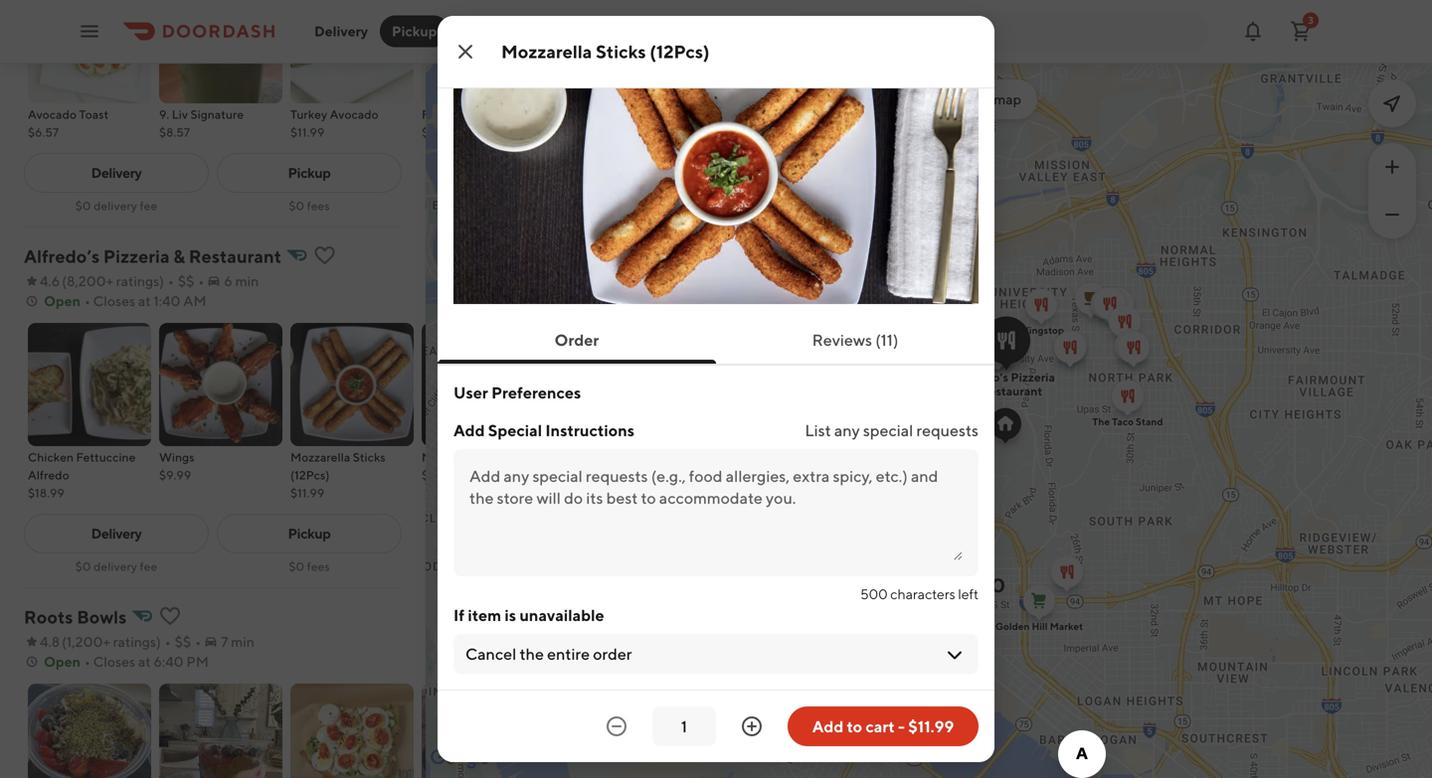 Task type: vqa. For each thing, say whether or not it's contained in the screenshot.
Wings $9.99
yes



Task type: locate. For each thing, give the bounding box(es) containing it.
chicken fettuccine alfredo $18.99
[[28, 451, 136, 500]]

) for bowls
[[156, 634, 161, 651]]

• $$
[[168, 273, 194, 289], [165, 634, 191, 651]]

2 ( from the top
[[62, 634, 67, 651]]

$18.99 down margerita
[[422, 469, 458, 482]]

1 vertical spatial • $$
[[165, 634, 191, 651]]

delivery up ( 8,200+ ratings )
[[93, 199, 137, 213]]

0 vertical spatial (
[[62, 273, 67, 289]]

click to add this store to your saved list image
[[158, 605, 182, 629]]

) up 1:40 at the left of page
[[159, 273, 164, 289]]

1 vertical spatial $0 delivery fee
[[75, 560, 157, 574]]

delivery button
[[302, 15, 380, 47]]

1 horizontal spatial avocado
[[330, 107, 379, 121]]

ratings up open • closes at 6:40 pm on the left bottom of page
[[113, 634, 156, 651]]

add to cart - $11.99
[[812, 718, 954, 737]]

Add Special Instructions text field
[[470, 466, 963, 561]]

2 fees from the top
[[307, 560, 330, 574]]

pickup
[[392, 23, 437, 39], [288, 165, 331, 181], [288, 526, 331, 542]]

fees
[[307, 199, 330, 213], [307, 560, 330, 574]]

cart
[[866, 718, 895, 737]]

roots
[[24, 607, 73, 628]]

instructions
[[546, 421, 635, 440]]

closes down ( 1,200+ ratings )
[[93, 654, 135, 670]]

0 vertical spatial $11.99
[[290, 125, 325, 139]]

order button
[[523, 320, 631, 360]]

pickup link down turkey avocado $11.99
[[217, 153, 402, 193]]

)
[[159, 273, 164, 289], [156, 634, 161, 651]]

1 vertical spatial fees
[[307, 560, 330, 574]]

$6.57
[[28, 125, 59, 139]]

(12pcs) inside dialog
[[650, 41, 710, 62]]

(
[[62, 273, 67, 289], [62, 634, 67, 651]]

2 delivery link from the top
[[24, 514, 209, 554]]

at for pizzeria
[[138, 293, 151, 309]]

0 vertical spatial min
[[235, 273, 259, 289]]

$$ up am
[[178, 273, 194, 289]]

at left 1:40 at the left of page
[[138, 293, 151, 309]]

special
[[488, 421, 542, 440]]

mozzarella sticks (12pcs) $11.99
[[290, 451, 386, 500]]

0 vertical spatial (12pcs)
[[650, 41, 710, 62]]

1 fee from the top
[[140, 199, 157, 213]]

pickup down turkey avocado $11.99
[[288, 165, 331, 181]]

open
[[44, 293, 81, 309], [44, 654, 81, 670]]

$$ for bowls
[[175, 634, 191, 651]]

1 vertical spatial $18.99
[[28, 486, 64, 500]]

0 vertical spatial pickup link
[[217, 153, 402, 193]]

1 closes from the top
[[93, 293, 135, 309]]

increase quantity by 1 image
[[740, 715, 764, 739]]

min
[[235, 273, 259, 289], [231, 634, 255, 651]]

1 open from the top
[[44, 293, 81, 309]]

pm
[[186, 654, 209, 670]]

at left "6:40"
[[138, 654, 151, 670]]

$0 delivery fee for 2nd pickup link from the bottom of the page
[[75, 199, 157, 213]]

chicken fettuccine alfredo image
[[28, 323, 151, 447]]

delivery down 'chicken fettuccine alfredo $18.99'
[[91, 526, 142, 542]]

$0 delivery fee up 'bowls'
[[75, 560, 157, 574]]

1 avocado from the left
[[28, 107, 77, 121]]

roots bowls
[[24, 607, 127, 628]]

fee for first pickup link from the bottom of the page
[[140, 560, 157, 574]]

1 vertical spatial (
[[62, 634, 67, 651]]

• $$ up "6:40"
[[165, 634, 191, 651]]

fee up ( 8,200+ ratings )
[[140, 199, 157, 213]]

1 vertical spatial add
[[812, 718, 844, 737]]

the
[[1093, 416, 1110, 428], [1093, 416, 1110, 428]]

1 horizontal spatial mozzarella
[[501, 41, 592, 62]]

margerita pizza $18.99
[[422, 451, 507, 482]]

turkey avocado $11.99
[[290, 107, 379, 139]]

mozzarella sticks (12pcs) image
[[454, 16, 979, 331], [290, 323, 414, 447]]

2 vertical spatial $11.99
[[908, 718, 954, 737]]

(12pcs) inside the mozzarella sticks (12pcs) $11.99
[[290, 469, 330, 482]]

pickup link
[[217, 153, 402, 193], [217, 514, 402, 554]]

open down 4.8
[[44, 654, 81, 670]]

1 vertical spatial delivery
[[91, 165, 142, 181]]

sticks inside the mozzarella sticks (12pcs) $11.99
[[353, 451, 386, 465]]

mozzarella for mozzarella sticks (12pcs)
[[501, 41, 592, 62]]

0 vertical spatial delivery link
[[24, 153, 209, 193]]

2 vertical spatial pickup
[[288, 526, 331, 542]]

-
[[898, 718, 905, 737]]

0 vertical spatial delivery
[[314, 23, 368, 39]]

• down 1,200+
[[85, 654, 90, 670]]

$18.99
[[422, 469, 458, 482], [28, 486, 64, 500]]

avocado right turkey at the top left of page
[[330, 107, 379, 121]]

7 min
[[221, 634, 255, 651]]

2 $0 fees from the top
[[289, 560, 330, 574]]

delivery inside delivery 'button'
[[314, 23, 368, 39]]

500
[[861, 586, 888, 603]]

$0 fees down the mozzarella sticks (12pcs) $11.99
[[289, 560, 330, 574]]

sticks
[[596, 41, 646, 62], [353, 451, 386, 465]]

mozzarella inside dialog
[[501, 41, 592, 62]]

closes for pizzeria
[[93, 293, 135, 309]]

sticks for mozzarella sticks (12pcs) $11.99
[[353, 451, 386, 465]]

0 vertical spatial )
[[159, 273, 164, 289]]

0 vertical spatial delivery
[[93, 199, 137, 213]]

market
[[1050, 621, 1083, 633], [1050, 621, 1083, 633]]

0 vertical spatial • $$
[[168, 273, 194, 289]]

pizzeria
[[103, 246, 170, 267], [1011, 371, 1055, 384], [1011, 371, 1055, 384]]

0 horizontal spatial (12pcs)
[[290, 469, 330, 482]]

1 vertical spatial mozzarella
[[290, 451, 350, 465]]

2 avocado from the left
[[330, 107, 379, 121]]

closes down ( 8,200+ ratings )
[[93, 293, 135, 309]]

$$ for pizzeria
[[178, 273, 194, 289]]

delivery link for 2nd pickup link from the bottom of the page
[[24, 153, 209, 193]]

golden
[[996, 621, 1030, 633], [996, 621, 1030, 633]]

pickup link down the mozzarella sticks (12pcs) $11.99
[[217, 514, 402, 554]]

2 $0 delivery fee from the top
[[75, 560, 157, 574]]

pickup for 2nd pickup link from the bottom of the page
[[288, 165, 331, 181]]

$0 delivery fee up ( 8,200+ ratings )
[[75, 199, 157, 213]]

1 horizontal spatial add
[[812, 718, 844, 737]]

1 vertical spatial ratings
[[113, 634, 156, 651]]

left
[[958, 586, 979, 603]]

$18.99 down alfredo
[[28, 486, 64, 500]]

1 delivery from the top
[[93, 199, 137, 213]]

0 vertical spatial $0 fees
[[289, 199, 330, 213]]

requests
[[917, 421, 979, 440]]

0 vertical spatial mozzarella
[[501, 41, 592, 62]]

at for bowls
[[138, 654, 151, 670]]

avocado up $6.57
[[28, 107, 77, 121]]

delivery down the toast
[[91, 165, 142, 181]]

1 vertical spatial min
[[231, 634, 255, 651]]

•
[[168, 273, 174, 289], [198, 273, 204, 289], [85, 293, 90, 309], [165, 634, 171, 651], [195, 634, 201, 651], [85, 654, 90, 670]]

delivery for 2nd pickup link from the bottom of the page
[[93, 199, 137, 213]]

0 vertical spatial fee
[[140, 199, 157, 213]]

$8.57
[[159, 125, 190, 139]]

alfredo's
[[24, 246, 100, 267], [958, 371, 1009, 384], [958, 371, 1009, 384]]

characters
[[891, 586, 956, 603]]

1 vertical spatial $11.99
[[290, 486, 325, 500]]

delivery for first pickup link from the bottom of the page
[[91, 526, 142, 542]]

• up "6:40"
[[165, 634, 171, 651]]

2 vertical spatial delivery
[[91, 526, 142, 542]]

0 horizontal spatial mozzarella sticks (12pcs) image
[[290, 323, 414, 447]]

2 delivery from the top
[[93, 560, 137, 574]]

$0
[[75, 199, 91, 213], [289, 199, 304, 213], [75, 560, 91, 574], [289, 560, 304, 574]]

0 vertical spatial at
[[138, 293, 151, 309]]

8,200+
[[67, 273, 113, 289]]

avocado
[[28, 107, 77, 121], [330, 107, 379, 121]]

$0 delivery fee
[[75, 199, 157, 213], [75, 560, 157, 574]]

0 vertical spatial $$
[[178, 273, 194, 289]]

pickup right delivery 'button'
[[392, 23, 437, 39]]

fee
[[140, 199, 157, 213], [140, 560, 157, 574]]

1 vertical spatial sticks
[[353, 451, 386, 465]]

liv
[[172, 107, 188, 121]]

• up 1:40 at the left of page
[[168, 273, 174, 289]]

as
[[909, 91, 922, 107]]

hill
[[1032, 621, 1048, 633], [1032, 621, 1048, 633]]

ratings for pizzeria
[[116, 273, 159, 289]]

ratings
[[116, 273, 159, 289], [113, 634, 156, 651]]

0 vertical spatial $0 delivery fee
[[75, 199, 157, 213]]

pickup inside button
[[392, 23, 437, 39]]

0 horizontal spatial $18.99
[[28, 486, 64, 500]]

delivery link down 'chicken fettuccine alfredo $18.99'
[[24, 514, 209, 554]]

0 horizontal spatial mozzarella
[[290, 451, 350, 465]]

add for add to cart - $11.99
[[812, 718, 844, 737]]

preferences
[[491, 383, 581, 402]]

0 vertical spatial closes
[[93, 293, 135, 309]]

add up margerita
[[454, 421, 485, 440]]

1 $0 delivery fee from the top
[[75, 199, 157, 213]]

0 vertical spatial sticks
[[596, 41, 646, 62]]

Current quantity is 1 number field
[[664, 716, 704, 738]]

0 vertical spatial open
[[44, 293, 81, 309]]

item
[[468, 606, 501, 625]]

fees down the mozzarella sticks (12pcs) $11.99
[[307, 560, 330, 574]]

chicken
[[28, 451, 74, 465]]

1 vertical spatial fee
[[140, 560, 157, 574]]

1 vertical spatial (12pcs)
[[290, 469, 330, 482]]

min for alfredo's pizzeria & restaurant
[[235, 273, 259, 289]]

alfredo's pizzeria & restaurant
[[24, 246, 282, 267], [958, 371, 1055, 398], [958, 371, 1055, 398]]

the taco stand
[[1093, 416, 1163, 428], [1093, 416, 1163, 428]]

delivery for first pickup link from the bottom of the page
[[93, 560, 137, 574]]

min right 6
[[235, 273, 259, 289]]

2 at from the top
[[138, 654, 151, 670]]

1 horizontal spatial sticks
[[596, 41, 646, 62]]

1 at from the top
[[138, 293, 151, 309]]

• $$ up am
[[168, 273, 194, 289]]

roots bowl image
[[159, 684, 283, 779]]

mozzarella
[[501, 41, 592, 62], [290, 451, 350, 465]]

list
[[805, 421, 831, 440]]

fee up ( 1,200+ ratings )
[[140, 560, 157, 574]]

• $$ for pizzeria
[[168, 273, 194, 289]]

closes for bowls
[[93, 654, 135, 670]]

6 min
[[224, 273, 259, 289]]

min right 7
[[231, 634, 255, 651]]

( right 4.6 on the left
[[62, 273, 67, 289]]

1 ( from the top
[[62, 273, 67, 289]]

decrease quantity by 1 image
[[605, 715, 629, 739]]

1 vertical spatial pickup
[[288, 165, 331, 181]]

7
[[221, 634, 228, 651]]

$$ up "6:40"
[[175, 634, 191, 651]]

0 horizontal spatial sticks
[[353, 451, 386, 465]]

delivery
[[93, 199, 137, 213], [93, 560, 137, 574]]

1 pickup link from the top
[[217, 153, 402, 193]]

0 vertical spatial add
[[454, 421, 485, 440]]

2 open from the top
[[44, 654, 81, 670]]

pickup for first pickup link from the bottom of the page
[[288, 526, 331, 542]]

1 horizontal spatial (12pcs)
[[650, 41, 710, 62]]

(12pcs)
[[650, 41, 710, 62], [290, 469, 330, 482]]

delivery for 2nd pickup link from the bottom of the page
[[91, 165, 142, 181]]

1 vertical spatial delivery
[[93, 560, 137, 574]]

fees for 2nd pickup link from the bottom of the page
[[307, 199, 330, 213]]

2 closes from the top
[[93, 654, 135, 670]]

pickup down the mozzarella sticks (12pcs) $11.99
[[288, 526, 331, 542]]

) up "6:40"
[[156, 634, 161, 651]]

any
[[834, 421, 860, 440]]

3
[[1308, 14, 1314, 26]]

avocado inside avocado toast $6.57
[[28, 107, 77, 121]]

delivery link down the toast
[[24, 153, 209, 193]]

1 delivery link from the top
[[24, 153, 209, 193]]

0 horizontal spatial avocado
[[28, 107, 77, 121]]

0 horizontal spatial add
[[454, 421, 485, 440]]

average rating of 4.6 out of 5 element
[[24, 272, 60, 291]]

sticks inside dialog
[[596, 41, 646, 62]]

1 vertical spatial $0 fees
[[289, 560, 330, 574]]

delivery link for first pickup link from the bottom of the page
[[24, 514, 209, 554]]

delivery up 'bowls'
[[93, 560, 137, 574]]

0 vertical spatial ratings
[[116, 273, 159, 289]]

add inside button
[[812, 718, 844, 737]]

1 vertical spatial )
[[156, 634, 161, 651]]

1,200+
[[67, 634, 110, 651]]

1 vertical spatial delivery link
[[24, 514, 209, 554]]

avocado inside turkey avocado $11.99
[[330, 107, 379, 121]]

1 vertical spatial $$
[[175, 634, 191, 651]]

$0 fees
[[289, 199, 330, 213], [289, 560, 330, 574]]

delivery link
[[24, 153, 209, 193], [24, 514, 209, 554]]

1 fees from the top
[[307, 199, 330, 213]]

ratings up open • closes at 1:40 am
[[116, 273, 159, 289]]

0 vertical spatial fees
[[307, 199, 330, 213]]

$18.99 inside 'chicken fettuccine alfredo $18.99'
[[28, 486, 64, 500]]

1 vertical spatial at
[[138, 654, 151, 670]]

open for alfredo's
[[44, 293, 81, 309]]

4.6
[[40, 273, 60, 289]]

1 vertical spatial open
[[44, 654, 81, 670]]

if item is unavailable
[[454, 606, 605, 625]]

$11.00
[[422, 125, 458, 139]]

delivery left pickup button
[[314, 23, 368, 39]]

delivery
[[314, 23, 368, 39], [91, 165, 142, 181], [91, 526, 142, 542]]

1 horizontal spatial $18.99
[[422, 469, 458, 482]]

1 vertical spatial pickup link
[[217, 514, 402, 554]]

0 vertical spatial $18.99
[[422, 469, 458, 482]]

at
[[138, 293, 151, 309], [138, 654, 151, 670]]

mozzarella inside the mozzarella sticks (12pcs) $11.99
[[290, 451, 350, 465]]

$0 fees up click to add this store to your saved list icon
[[289, 199, 330, 213]]

reviews (11) button
[[780, 320, 930, 360]]

1 $0 fees from the top
[[289, 199, 330, 213]]

0 vertical spatial pickup
[[392, 23, 437, 39]]

$$
[[178, 273, 194, 289], [175, 634, 191, 651]]

1 vertical spatial closes
[[93, 654, 135, 670]]

$0 fees for 2nd pickup link from the bottom of the page
[[289, 199, 330, 213]]

add left to
[[812, 718, 844, 737]]

open • closes at 6:40 pm
[[44, 654, 209, 670]]

open down 4.6 on the left
[[44, 293, 81, 309]]

2 fee from the top
[[140, 560, 157, 574]]

zoom in image
[[1381, 155, 1405, 179]]

( right 4.8
[[62, 634, 67, 651]]

fees up click to add this store to your saved list icon
[[307, 199, 330, 213]]

closes
[[93, 293, 135, 309], [93, 654, 135, 670]]

3 items, open order cart image
[[1289, 19, 1313, 43]]



Task type: describe. For each thing, give the bounding box(es) containing it.
margerita
[[422, 451, 476, 465]]

( for roots
[[62, 634, 67, 651]]

(12pcs) for mozzarella sticks (12pcs)
[[650, 41, 710, 62]]

wings image
[[159, 323, 283, 447]]

min for roots bowls
[[231, 634, 255, 651]]

$11.99 inside button
[[908, 718, 954, 737]]

order
[[555, 331, 599, 350]]

fruit bowl $11.00
[[422, 107, 478, 139]]

if
[[454, 606, 465, 625]]

list any special requests
[[805, 421, 979, 440]]

fruit
[[422, 107, 448, 121]]

turkey
[[290, 107, 327, 121]]

mozzarella sticks (12pcs) dialog
[[438, 16, 995, 763]]

recenter the map image
[[1381, 92, 1405, 115]]

toast
[[79, 107, 109, 121]]

sticks for mozzarella sticks (12pcs)
[[596, 41, 646, 62]]

roots toast image
[[290, 684, 414, 779]]

reviews (11)
[[812, 331, 899, 350]]

6:40
[[154, 654, 184, 670]]

(12pcs) for mozzarella sticks (12pcs) $11.99
[[290, 469, 330, 482]]

$9.99
[[159, 469, 191, 482]]

pizza
[[478, 451, 507, 465]]

• down 8,200+
[[85, 293, 90, 309]]

( 1,200+ ratings )
[[62, 634, 161, 651]]

9.
[[159, 107, 169, 121]]

fees for first pickup link from the bottom of the page
[[307, 560, 330, 574]]

reviews
[[812, 331, 872, 350]]

is
[[505, 606, 516, 625]]

wings $9.99
[[159, 451, 195, 482]]

) for pizzeria
[[159, 273, 164, 289]]

unavailable
[[520, 606, 605, 625]]

notification bell image
[[1241, 19, 1265, 43]]

map
[[994, 91, 1022, 107]]

bowls
[[77, 607, 127, 628]]

$11.99 inside turkey avocado $11.99
[[290, 125, 325, 139]]

avocado toast $6.57
[[28, 107, 109, 139]]

close mozzarella sticks (12pcs) image
[[454, 40, 477, 64]]

• $$ for bowls
[[165, 634, 191, 651]]

1 horizontal spatial mozzarella sticks (12pcs) image
[[454, 16, 979, 331]]

alfredo
[[28, 469, 69, 482]]

9. liv signature $8.57
[[159, 107, 244, 139]]

open • closes at 1:40 am
[[44, 293, 206, 309]]

powered by google image
[[431, 750, 489, 770]]

• up am
[[198, 273, 204, 289]]

1:40
[[154, 293, 180, 309]]

special
[[863, 421, 914, 440]]

move
[[932, 91, 967, 107]]

open menu image
[[78, 19, 101, 43]]

mozzarella sticks (12pcs)
[[501, 41, 710, 62]]

user
[[454, 383, 488, 402]]

add to cart - $11.99 button
[[788, 707, 979, 747]]

$0 delivery fee for first pickup link from the bottom of the page
[[75, 560, 157, 574]]

fettuccine
[[76, 451, 136, 465]]

zoom out image
[[1381, 203, 1405, 227]]

2 pickup link from the top
[[217, 514, 402, 554]]

( for alfredo's
[[62, 273, 67, 289]]

average rating of 4.8 out of 5 element
[[24, 633, 60, 653]]

wings
[[159, 451, 195, 465]]

signature
[[191, 107, 244, 121]]

3 button
[[1281, 11, 1321, 51]]

6
[[224, 273, 233, 289]]

( 8,200+ ratings )
[[62, 273, 164, 289]]

fee for 2nd pickup link from the bottom of the page
[[140, 199, 157, 213]]

mozzarella for mozzarella sticks (12pcs) $11.99
[[290, 451, 350, 465]]

$0 fees for first pickup link from the bottom of the page
[[289, 560, 330, 574]]

pickup button
[[380, 15, 449, 47]]

Search as I move the map checkbox
[[837, 91, 854, 108]]

add special instructions
[[454, 421, 635, 440]]

i
[[925, 91, 929, 107]]

user preferences
[[454, 383, 581, 402]]

4.8
[[40, 634, 60, 651]]

(11)
[[876, 331, 899, 350]]

to
[[847, 718, 863, 737]]

add for add special instructions
[[454, 421, 485, 440]]

$18.99 inside margerita pizza $18.99
[[422, 469, 458, 482]]

500 characters left
[[861, 586, 979, 603]]

am
[[183, 293, 206, 309]]

ratings for bowls
[[113, 634, 156, 651]]

pickup for pickup button
[[392, 23, 437, 39]]

open for roots
[[44, 654, 81, 670]]

• up pm
[[195, 634, 201, 651]]

$11.99 inside the mozzarella sticks (12pcs) $11.99
[[290, 486, 325, 500]]

search
[[862, 91, 906, 107]]

search as i move the map
[[862, 91, 1022, 107]]

create your own bowl image
[[28, 684, 151, 779]]

click to add this store to your saved list image
[[313, 244, 337, 268]]

bowl
[[451, 107, 478, 121]]

map region
[[200, 0, 1432, 779]]

the
[[970, 91, 991, 107]]



